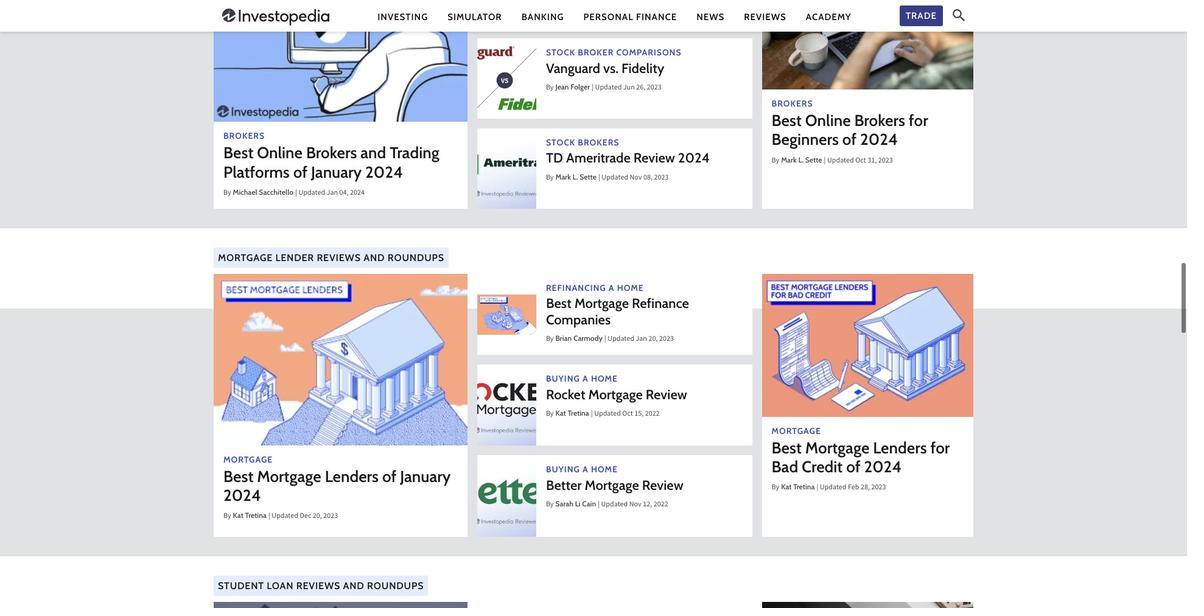 Task type: locate. For each thing, give the bounding box(es) containing it.
lenders inside best mortgage lenders of january 2024 by kat tretina updated dec 20, 2023
[[325, 467, 379, 487]]

1 horizontal spatial sette
[[806, 155, 823, 164]]

lenders
[[874, 439, 928, 458], [325, 467, 379, 487]]

banking link
[[522, 11, 564, 23]]

oct inside the 'best online brokers for beginners of 2024 by mark l. sette updated oct 31, 2023'
[[856, 155, 867, 167]]

reviews right "lender"
[[317, 252, 361, 264]]

for for best online brokers for beginners of 2024
[[909, 111, 929, 131]]

1 horizontal spatial l.
[[799, 155, 804, 164]]

lenders inside best mortgage lenders for bad credit of 2024 by kat tretina updated feb 28, 2023
[[874, 439, 928, 458]]

04,
[[340, 188, 349, 199]]

platforms
[[224, 162, 290, 182]]

best mortgage lenders for bad credit of 2024 by kat tretina updated feb 28, 2023
[[772, 439, 951, 494]]

better mortgage review by sarah li cain updated nov 12, 2022
[[546, 477, 684, 511]]

2023
[[647, 82, 662, 94], [879, 155, 894, 167], [655, 172, 669, 184], [660, 334, 674, 346], [872, 483, 887, 494], [324, 511, 338, 523]]

best inside the 'best online brokers for beginners of 2024 by mark l. sette updated oct 31, 2023'
[[772, 111, 802, 131]]

best inside best mortgage lenders for bad credit of 2024 by kat tretina updated feb 28, 2023
[[772, 439, 802, 458]]

1 vertical spatial sette
[[580, 172, 597, 181]]

2022 inside rocket mortgage review by kat tretina updated oct 15, 2022
[[646, 409, 660, 420]]

rocket mortgage review by kat tretina updated oct 15, 2022
[[546, 387, 688, 420]]

fidelity
[[622, 60, 665, 77]]

0 vertical spatial mark
[[782, 155, 797, 164]]

1 vertical spatial lenders
[[325, 467, 379, 487]]

0 vertical spatial jan
[[327, 188, 338, 199]]

mortgage for better mortgage review
[[585, 477, 640, 494]]

updated left "04,"
[[299, 188, 325, 199]]

td ameritrade image
[[478, 129, 537, 209]]

1 vertical spatial for
[[931, 439, 951, 458]]

cain
[[583, 500, 597, 509]]

best for best online brokers and trading platforms of january 2024
[[224, 143, 254, 163]]

2023 right 31, on the right top
[[879, 155, 894, 167]]

0 vertical spatial 2022
[[646, 409, 660, 420]]

2023 right 08, at the top
[[655, 172, 669, 184]]

1 vertical spatial l.
[[573, 172, 578, 181]]

online inside the 'best online brokers for beginners of 2024 by mark l. sette updated oct 31, 2023'
[[806, 111, 851, 131]]

news link
[[697, 11, 725, 23]]

updated inside 'td ameritrade review 2024 by mark l. sette updated nov 08, 2023'
[[602, 172, 629, 184]]

1 vertical spatial roundups
[[367, 580, 424, 592]]

20, down refinance
[[649, 334, 658, 346]]

oct left 15,
[[623, 409, 634, 420]]

1 horizontal spatial brokers
[[855, 111, 906, 131]]

0 horizontal spatial brokers
[[306, 143, 357, 163]]

best online brokers and trading platforms of january 2024 by michael sacchitello updated jan 04, 2024
[[224, 143, 440, 199]]

1 vertical spatial jan
[[636, 334, 648, 346]]

1 vertical spatial reviews
[[317, 252, 361, 264]]

review inside rocket mortgage review by kat tretina updated oct 15, 2022
[[646, 387, 688, 403]]

1 horizontal spatial kat
[[556, 409, 566, 418]]

roundups for student loan reviews and roundups
[[367, 580, 424, 592]]

by
[[546, 82, 554, 94], [772, 155, 780, 167], [546, 172, 554, 184], [224, 188, 231, 199], [546, 334, 554, 346], [546, 409, 554, 420], [772, 483, 780, 494], [546, 500, 554, 511], [224, 511, 231, 523]]

dec
[[300, 511, 312, 523]]

0 horizontal spatial online
[[257, 143, 303, 163]]

for inside best mortgage lenders for bad credit of 2024 by kat tretina updated feb 28, 2023
[[931, 439, 951, 458]]

mortgage
[[218, 252, 273, 264], [575, 296, 629, 312], [589, 387, 643, 403], [806, 439, 870, 458], [257, 467, 322, 487], [585, 477, 640, 494]]

0 vertical spatial reviews
[[745, 11, 787, 22]]

jean
[[556, 82, 569, 91]]

20, inside best mortgage refinance companies by brian carmody updated jan 20, 2023
[[649, 334, 658, 346]]

updated inside rocket mortgage review by kat tretina updated oct 15, 2022
[[595, 409, 621, 420]]

nov left 08, at the top
[[630, 172, 642, 184]]

and inside best online brokers and trading platforms of january 2024 by michael sacchitello updated jan 04, 2024
[[361, 143, 386, 163]]

2 vertical spatial reviews
[[297, 580, 341, 592]]

of inside best online brokers and trading platforms of january 2024 by michael sacchitello updated jan 04, 2024
[[293, 162, 308, 182]]

updated inside vanguard vs. fidelity by jean folger updated jun 26, 2023
[[596, 82, 622, 94]]

sette down the beginners
[[806, 155, 823, 164]]

and for lender
[[364, 252, 385, 264]]

custom gif shows an orange background with a blue hand holding four items that are spinning in a circle in the palm: a house, a coin, a contract on a clipboard, and a stack of cash. the title on the top left reads "best mortgage refinance companies." element
[[478, 274, 537, 355]]

0 vertical spatial sette
[[806, 155, 823, 164]]

reviews up best student loans "image"
[[297, 580, 341, 592]]

0 horizontal spatial l.
[[573, 172, 578, 181]]

brokers up 31, on the right top
[[855, 111, 906, 131]]

1 vertical spatial and
[[364, 252, 385, 264]]

vanguard
[[546, 60, 601, 77]]

by inside best mortgage refinance companies by brian carmody updated jan 20, 2023
[[546, 334, 554, 346]]

0 vertical spatial january
[[311, 162, 362, 182]]

mark inside 'td ameritrade review 2024 by mark l. sette updated nov 08, 2023'
[[556, 172, 571, 181]]

li
[[575, 500, 581, 509]]

updated inside best mortgage lenders for bad credit of 2024 by kat tretina updated feb 28, 2023
[[820, 483, 847, 494]]

mortgage up 'carmody'
[[575, 296, 629, 312]]

sacchitello
[[259, 188, 294, 197]]

31,
[[868, 155, 877, 167]]

1 horizontal spatial lenders
[[874, 439, 928, 458]]

investing link
[[378, 11, 428, 23]]

2023 right 26,
[[647, 82, 662, 94]]

lenders for for
[[874, 439, 928, 458]]

best inside best mortgage lenders of january 2024 by kat tretina updated dec 20, 2023
[[224, 467, 254, 487]]

2 vertical spatial review
[[643, 477, 684, 494]]

updated left dec
[[272, 511, 299, 523]]

td
[[546, 150, 563, 167]]

updated left feb
[[820, 483, 847, 494]]

2 vertical spatial and
[[343, 580, 365, 592]]

kat inside best mortgage lenders of january 2024 by kat tretina updated dec 20, 2023
[[233, 511, 244, 520]]

0 horizontal spatial tretina
[[245, 511, 267, 520]]

best student loans image
[[214, 602, 468, 609]]

mortgage up 15,
[[589, 387, 643, 403]]

1 vertical spatial kat
[[782, 483, 792, 492]]

best online broker image
[[762, 0, 974, 89]]

mark down the beginners
[[782, 155, 797, 164]]

0 horizontal spatial kat
[[233, 511, 244, 520]]

1 horizontal spatial for
[[931, 439, 951, 458]]

nov left the 12,
[[630, 500, 642, 511]]

brokers inside best online brokers and trading platforms of january 2024 by michael sacchitello updated jan 04, 2024
[[306, 143, 357, 163]]

updated down vs.
[[596, 82, 622, 94]]

by inside best online brokers and trading platforms of january 2024 by michael sacchitello updated jan 04, 2024
[[224, 188, 231, 199]]

by inside the 'best online brokers for beginners of 2024 by mark l. sette updated oct 31, 2023'
[[772, 155, 780, 167]]

of inside the 'best online brokers for beginners of 2024 by mark l. sette updated oct 31, 2023'
[[843, 130, 857, 150]]

mortgage inside best mortgage lenders of january 2024 by kat tretina updated dec 20, 2023
[[257, 467, 322, 487]]

0 horizontal spatial jan
[[327, 188, 338, 199]]

1 horizontal spatial jan
[[636, 334, 648, 346]]

0 horizontal spatial oct
[[623, 409, 634, 420]]

best inside best online brokers and trading platforms of january 2024 by michael sacchitello updated jan 04, 2024
[[224, 143, 254, 163]]

0 vertical spatial nov
[[630, 172, 642, 184]]

0 vertical spatial tretina
[[568, 409, 590, 418]]

0 vertical spatial lenders
[[874, 439, 928, 458]]

2 horizontal spatial tretina
[[794, 483, 815, 492]]

mark down td
[[556, 172, 571, 181]]

1 horizontal spatial january
[[400, 467, 451, 487]]

investopedia homepage image
[[222, 7, 330, 27]]

mortgage inside better mortgage review by sarah li cain updated nov 12, 2022
[[585, 477, 640, 494]]

1 vertical spatial tretina
[[794, 483, 815, 492]]

nov
[[630, 172, 642, 184], [630, 500, 642, 511]]

2023 right 28,
[[872, 483, 887, 494]]

refinance
[[632, 296, 690, 312]]

finance
[[637, 11, 678, 22]]

0 vertical spatial and
[[361, 143, 386, 163]]

0 vertical spatial 20,
[[649, 334, 658, 346]]

0 vertical spatial review
[[634, 150, 675, 167]]

0 horizontal spatial 20,
[[313, 511, 322, 523]]

1 horizontal spatial mark
[[782, 155, 797, 164]]

jan left "04,"
[[327, 188, 338, 199]]

review
[[634, 150, 675, 167], [646, 387, 688, 403], [643, 477, 684, 494]]

tretina
[[568, 409, 590, 418], [794, 483, 815, 492], [245, 511, 267, 520]]

20,
[[649, 334, 658, 346], [313, 511, 322, 523]]

roundups
[[388, 252, 445, 264], [367, 580, 424, 592]]

1 vertical spatial oct
[[623, 409, 634, 420]]

15,
[[635, 409, 644, 420]]

updated left 15,
[[595, 409, 621, 420]]

2023 down refinance
[[660, 334, 674, 346]]

by inside 'td ameritrade review 2024 by mark l. sette updated nov 08, 2023'
[[546, 172, 554, 184]]

personal finance link
[[584, 11, 678, 23]]

mortgage up dec
[[257, 467, 322, 487]]

0 horizontal spatial mark
[[556, 172, 571, 181]]

mortgage left "lender"
[[218, 252, 273, 264]]

mortgage for best mortgage lenders for bad credit of 2024
[[806, 439, 870, 458]]

0 horizontal spatial lenders
[[325, 467, 379, 487]]

sette inside 'td ameritrade review 2024 by mark l. sette updated nov 08, 2023'
[[580, 172, 597, 181]]

kat
[[556, 409, 566, 418], [782, 483, 792, 492], [233, 511, 244, 520]]

investing
[[378, 11, 428, 22]]

kat inside best mortgage lenders for bad credit of 2024 by kat tretina updated feb 28, 2023
[[782, 483, 792, 492]]

l. down the ameritrade
[[573, 172, 578, 181]]

1 vertical spatial online
[[257, 143, 303, 163]]

online for platforms
[[257, 143, 303, 163]]

rocket
[[546, 387, 586, 403]]

updated right 'carmody'
[[608, 334, 635, 346]]

brokers
[[855, 111, 906, 131], [306, 143, 357, 163]]

mortgage up feb
[[806, 439, 870, 458]]

1 vertical spatial 2022
[[654, 500, 669, 511]]

by inside best mortgage lenders of january 2024 by kat tretina updated dec 20, 2023
[[224, 511, 231, 523]]

for inside the 'best online brokers for beginners of 2024 by mark l. sette updated oct 31, 2023'
[[909, 111, 929, 131]]

updated right cain
[[602, 500, 628, 511]]

and
[[361, 143, 386, 163], [364, 252, 385, 264], [343, 580, 365, 592]]

1 horizontal spatial oct
[[856, 155, 867, 167]]

mortgage inside rocket mortgage review by kat tretina updated oct 15, 2022
[[589, 387, 643, 403]]

news
[[697, 11, 725, 22]]

2023 right dec
[[324, 511, 338, 523]]

l. down the beginners
[[799, 155, 804, 164]]

mortgage lender reviews and roundups
[[218, 252, 445, 264]]

1 vertical spatial january
[[400, 467, 451, 487]]

2023 inside best mortgage lenders for bad credit of 2024 by kat tretina updated feb 28, 2023
[[872, 483, 887, 494]]

0 vertical spatial for
[[909, 111, 929, 131]]

2023 inside the 'best online brokers for beginners of 2024 by mark l. sette updated oct 31, 2023'
[[879, 155, 894, 167]]

online inside best online brokers and trading platforms of january 2024 by michael sacchitello updated jan 04, 2024
[[257, 143, 303, 163]]

2 vertical spatial kat
[[233, 511, 244, 520]]

of
[[843, 130, 857, 150], [293, 162, 308, 182], [847, 458, 861, 477], [383, 467, 397, 487]]

mortgage up cain
[[585, 477, 640, 494]]

l.
[[799, 155, 804, 164], [573, 172, 578, 181]]

0 vertical spatial online
[[806, 111, 851, 131]]

updated inside the 'best online brokers for beginners of 2024 by mark l. sette updated oct 31, 2023'
[[828, 155, 855, 167]]

20, right dec
[[313, 511, 322, 523]]

0 vertical spatial oct
[[856, 155, 867, 167]]

mark
[[782, 155, 797, 164], [556, 172, 571, 181]]

2 horizontal spatial kat
[[782, 483, 792, 492]]

oct
[[856, 155, 867, 167], [623, 409, 634, 420]]

rocket mortgage image
[[478, 365, 537, 446]]

companies
[[546, 312, 611, 328]]

tretina left dec
[[245, 511, 267, 520]]

2022 right the 12,
[[654, 500, 669, 511]]

tretina down credit
[[794, 483, 815, 492]]

better
[[546, 477, 582, 494]]

1 vertical spatial review
[[646, 387, 688, 403]]

mark inside the 'best online brokers for beginners of 2024 by mark l. sette updated oct 31, 2023'
[[782, 155, 797, 164]]

sette inside the 'best online brokers for beginners of 2024 by mark l. sette updated oct 31, 2023'
[[806, 155, 823, 164]]

2024
[[861, 130, 898, 150], [679, 150, 710, 167], [366, 162, 403, 182], [350, 188, 365, 199], [865, 458, 902, 477], [224, 486, 261, 506]]

for
[[909, 111, 929, 131], [931, 439, 951, 458]]

best
[[772, 111, 802, 131], [224, 143, 254, 163], [546, 296, 572, 312], [772, 439, 802, 458], [224, 467, 254, 487]]

jan down refinance
[[636, 334, 648, 346]]

0 vertical spatial kat
[[556, 409, 566, 418]]

review inside 'td ameritrade review 2024 by mark l. sette updated nov 08, 2023'
[[634, 150, 675, 167]]

0 vertical spatial l.
[[799, 155, 804, 164]]

best inside best mortgage refinance companies by brian carmody updated jan 20, 2023
[[546, 296, 572, 312]]

brokers up "04,"
[[306, 143, 357, 163]]

0 horizontal spatial sette
[[580, 172, 597, 181]]

updated
[[596, 82, 622, 94], [828, 155, 855, 167], [602, 172, 629, 184], [299, 188, 325, 199], [608, 334, 635, 346], [595, 409, 621, 420], [820, 483, 847, 494], [602, 500, 628, 511], [272, 511, 299, 523]]

beginners
[[772, 130, 839, 150]]

best for best online brokers for beginners of 2024
[[772, 111, 802, 131]]

brokers inside the 'best online brokers for beginners of 2024 by mark l. sette updated oct 31, 2023'
[[855, 111, 906, 131]]

sette down the ameritrade
[[580, 172, 597, 181]]

2022 right 15,
[[646, 409, 660, 420]]

jan inside best online brokers and trading platforms of january 2024 by michael sacchitello updated jan 04, 2024
[[327, 188, 338, 199]]

2 vertical spatial tretina
[[245, 511, 267, 520]]

1 horizontal spatial tretina
[[568, 409, 590, 418]]

brokers for of
[[306, 143, 357, 163]]

sette
[[806, 155, 823, 164], [580, 172, 597, 181]]

credit
[[802, 458, 843, 477]]

reviews for student loan reviews and roundups
[[297, 580, 341, 592]]

mortgage inside best mortgage lenders for bad credit of 2024 by kat tretina updated feb 28, 2023
[[806, 439, 870, 458]]

1 horizontal spatial online
[[806, 111, 851, 131]]

2022
[[646, 409, 660, 420], [654, 500, 669, 511]]

january
[[311, 162, 362, 182], [400, 467, 451, 487]]

2024 inside the 'best online brokers for beginners of 2024 by mark l. sette updated oct 31, 2023'
[[861, 130, 898, 150]]

0 vertical spatial roundups
[[388, 252, 445, 264]]

online
[[806, 111, 851, 131], [257, 143, 303, 163]]

1 vertical spatial brokers
[[306, 143, 357, 163]]

updated down the ameritrade
[[602, 172, 629, 184]]

reviews right the news
[[745, 11, 787, 22]]

0 horizontal spatial january
[[311, 162, 362, 182]]

review inside better mortgage review by sarah li cain updated nov 12, 2022
[[643, 477, 684, 494]]

1 horizontal spatial 20,
[[649, 334, 658, 346]]

by inside better mortgage review by sarah li cain updated nov 12, 2022
[[546, 500, 554, 511]]

0 horizontal spatial for
[[909, 111, 929, 131]]

1 vertical spatial 20,
[[313, 511, 322, 523]]

tretina down rocket
[[568, 409, 590, 418]]

trade link
[[900, 5, 944, 26]]

mortgage inside best mortgage refinance companies by brian carmody updated jan 20, 2023
[[575, 296, 629, 312]]

updated left 31, on the right top
[[828, 155, 855, 167]]

personal finance
[[584, 11, 678, 22]]

jan
[[327, 188, 338, 199], [636, 334, 648, 346]]

l. inside the 'best online brokers for beginners of 2024 by mark l. sette updated oct 31, 2023'
[[799, 155, 804, 164]]

1 vertical spatial nov
[[630, 500, 642, 511]]

loan
[[267, 580, 294, 592]]

oct left 31, on the right top
[[856, 155, 867, 167]]

reviews
[[745, 11, 787, 22], [317, 252, 361, 264], [297, 580, 341, 592]]

0 vertical spatial brokers
[[855, 111, 906, 131]]

1 vertical spatial mark
[[556, 172, 571, 181]]



Task type: vqa. For each thing, say whether or not it's contained in the screenshot.
Who We Are Investopedia was founded in 1999 with the mission of simplifying financial decisions and information to give readers the confidence to manage every aspect of their financial life. on the top
no



Task type: describe. For each thing, give the bounding box(es) containing it.
jun
[[624, 82, 635, 94]]

20, inside best mortgage lenders of january 2024 by kat tretina updated dec 20, 2023
[[313, 511, 322, 523]]

2023 inside best mortgage lenders of january 2024 by kat tretina updated dec 20, 2023
[[324, 511, 338, 523]]

best for best mortgage refinance companies
[[546, 296, 572, 312]]

january inside best mortgage lenders of january 2024 by kat tretina updated dec 20, 2023
[[400, 467, 451, 487]]

student loan reviews and roundups
[[218, 580, 424, 592]]

review for best online brokers for beginners of 2024
[[634, 150, 675, 167]]

updated inside better mortgage review by sarah li cain updated nov 12, 2022
[[602, 500, 628, 511]]

banking
[[522, 11, 564, 22]]

kat inside rocket mortgage review by kat tretina updated oct 15, 2022
[[556, 409, 566, 418]]

student
[[218, 580, 264, 592]]

nov inside 'td ameritrade review 2024 by mark l. sette updated nov 08, 2023'
[[630, 172, 642, 184]]

sarah
[[556, 500, 574, 509]]

folger
[[571, 82, 590, 91]]

best for best mortgage lenders for bad credit of 2024
[[772, 439, 802, 458]]

trade
[[906, 10, 938, 21]]

brokers for 2024
[[855, 111, 906, 131]]

january inside best online brokers and trading platforms of january 2024 by michael sacchitello updated jan 04, 2024
[[311, 162, 362, 182]]

lenders for of
[[325, 467, 379, 487]]

reviews for mortgage lender reviews and roundups
[[317, 252, 361, 264]]

lender
[[276, 252, 314, 264]]

by inside rocket mortgage review by kat tretina updated oct 15, 2022
[[546, 409, 554, 420]]

tretina inside best mortgage lenders for bad credit of 2024 by kat tretina updated feb 28, 2023
[[794, 483, 815, 492]]

search image
[[953, 9, 966, 21]]

ameritrade
[[567, 150, 631, 167]]

academy link
[[806, 11, 852, 23]]

nov inside better mortgage review by sarah li cain updated nov 12, 2022
[[630, 500, 642, 511]]

2024 inside best mortgage lenders for bad credit of 2024 by kat tretina updated feb 28, 2023
[[865, 458, 902, 477]]

2024 inside 'td ameritrade review 2024 by mark l. sette updated nov 08, 2023'
[[679, 150, 710, 167]]

2023 inside best mortgage refinance companies by brian carmody updated jan 20, 2023
[[660, 334, 674, 346]]

oct inside rocket mortgage review by kat tretina updated oct 15, 2022
[[623, 409, 634, 420]]

28,
[[861, 483, 871, 494]]

simulator
[[448, 11, 502, 22]]

custom gif shows two mountains in the clouds with one topped with a small house and the other topped with a building that looks like a bank with columns and a dollar sign. clouds pass by in an orange sky, with the title on the top left "best mortgage lenders" element
[[214, 274, 468, 446]]

updated inside best mortgage lenders of january 2024 by kat tretina updated dec 20, 2023
[[272, 511, 299, 523]]

academy
[[806, 11, 852, 22]]

michael
[[233, 188, 257, 197]]

trading
[[390, 143, 440, 163]]

feb
[[849, 483, 860, 494]]

updated inside best mortgage refinance companies by brian carmody updated jan 20, 2023
[[608, 334, 635, 346]]

roundups for mortgage lender reviews and roundups
[[388, 252, 445, 264]]

2023 inside 'td ameritrade review 2024 by mark l. sette updated nov 08, 2023'
[[655, 172, 669, 184]]

brian
[[556, 334, 572, 343]]

best online brokers image
[[214, 0, 468, 122]]

college student doing some home works from home with laptop image
[[762, 602, 974, 609]]

2023 inside vanguard vs. fidelity by jean folger updated jun 26, 2023
[[647, 82, 662, 94]]

mortgage for best mortgage lenders of january 2024
[[257, 467, 322, 487]]

td ameritrade review 2024 by mark l. sette updated nov 08, 2023
[[546, 150, 710, 184]]

tretina inside rocket mortgage review by kat tretina updated oct 15, 2022
[[568, 409, 590, 418]]

by inside vanguard vs. fidelity by jean folger updated jun 26, 2023
[[546, 82, 554, 94]]

best online brokers for beginners of 2024 by mark l. sette updated oct 31, 2023
[[772, 111, 929, 167]]

26,
[[637, 82, 646, 94]]

best mortgage refinance companies by brian carmody updated jan 20, 2023
[[546, 296, 690, 346]]

vs.
[[604, 60, 619, 77]]

for for best mortgage lenders for bad credit of 2024
[[931, 439, 951, 458]]

carmody
[[574, 334, 603, 343]]

mortgage for rocket mortgage review
[[589, 387, 643, 403]]

08,
[[644, 172, 653, 184]]

best for best mortgage lenders of january 2024
[[224, 467, 254, 487]]

of inside best mortgage lenders for bad credit of 2024 by kat tretina updated feb 28, 2023
[[847, 458, 861, 477]]

custom illustration shows a title of "best mortgage lenders for bad credit" on an orange background with a blue and white columned building and a credit card, pen, and contract paper. image
[[762, 274, 974, 417]]

personal
[[584, 11, 634, 22]]

better mortgage review image
[[478, 456, 537, 537]]

updated inside best online brokers and trading platforms of january 2024 by michael sacchitello updated jan 04, 2024
[[299, 188, 325, 199]]

jan inside best mortgage refinance companies by brian carmody updated jan 20, 2023
[[636, 334, 648, 346]]

vanguard vs. fidelity by jean folger updated jun 26, 2023
[[546, 60, 665, 94]]

online for of
[[806, 111, 851, 131]]

and for loan
[[343, 580, 365, 592]]

l. inside 'td ameritrade review 2024 by mark l. sette updated nov 08, 2023'
[[573, 172, 578, 181]]

simulator link
[[448, 11, 502, 23]]

mortgage for best mortgage refinance companies
[[575, 296, 629, 312]]

review for best mortgage lenders for bad credit of 2024
[[643, 477, 684, 494]]

2022 inside better mortgage review by sarah li cain updated nov 12, 2022
[[654, 500, 669, 511]]

tretina inside best mortgage lenders of january 2024 by kat tretina updated dec 20, 2023
[[245, 511, 267, 520]]

and for online
[[361, 143, 386, 163]]

best mortgage lenders of january 2024 by kat tretina updated dec 20, 2023
[[224, 467, 451, 523]]

reviews link
[[745, 11, 787, 23]]

vanguard vs fidelity image
[[478, 39, 537, 119]]

12,
[[643, 500, 653, 511]]

best brokers for etfs 4587875 image
[[478, 0, 537, 29]]

2024 inside best mortgage lenders of january 2024 by kat tretina updated dec 20, 2023
[[224, 486, 261, 506]]

bad
[[772, 458, 799, 477]]

by inside best mortgage lenders for bad credit of 2024 by kat tretina updated feb 28, 2023
[[772, 483, 780, 494]]

of inside best mortgage lenders of january 2024 by kat tretina updated dec 20, 2023
[[383, 467, 397, 487]]



